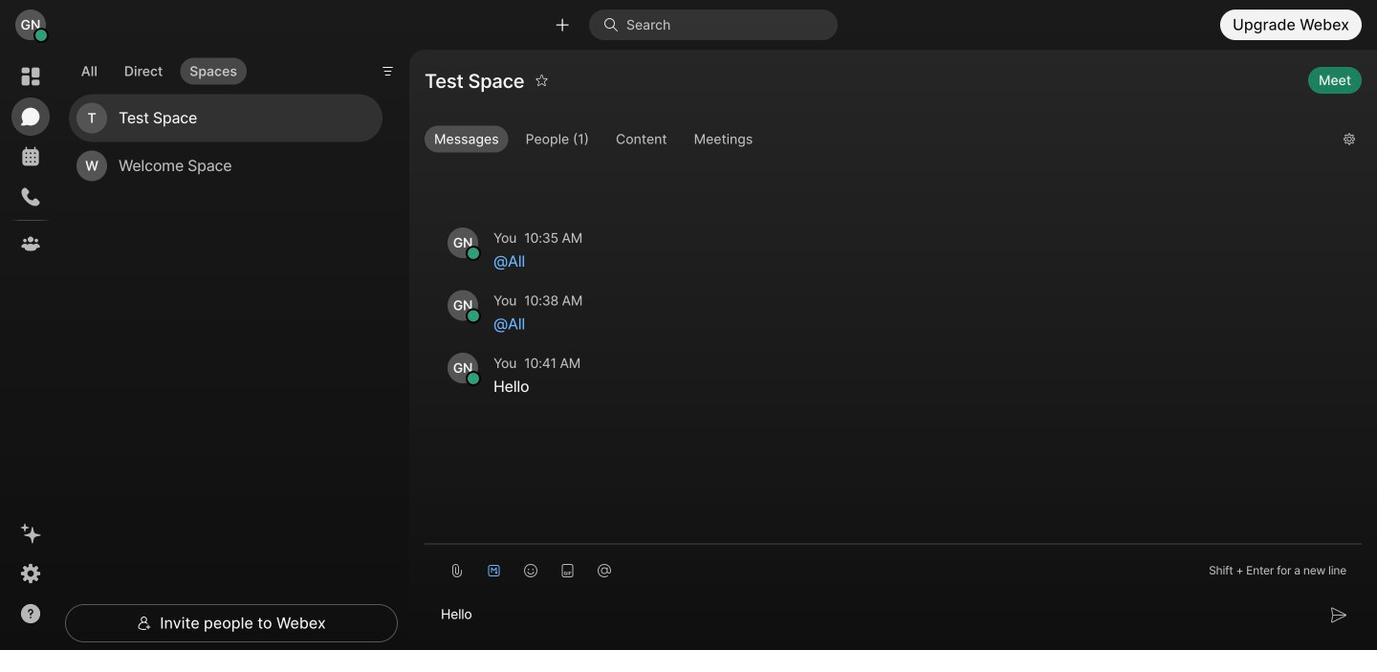 Task type: locate. For each thing, give the bounding box(es) containing it.
message composer toolbar element
[[425, 545, 1362, 589]]

tab list
[[67, 46, 251, 90]]

messages list
[[425, 174, 1362, 431]]

webex tab list
[[11, 57, 50, 263]]

welcome space list item
[[69, 142, 383, 190]]

navigation
[[0, 50, 61, 650]]

send message image
[[1331, 608, 1347, 623]]

group
[[425, 126, 1328, 157]]



Task type: describe. For each thing, give the bounding box(es) containing it.
test space, you have a draft message list item
[[69, 94, 383, 142]]



